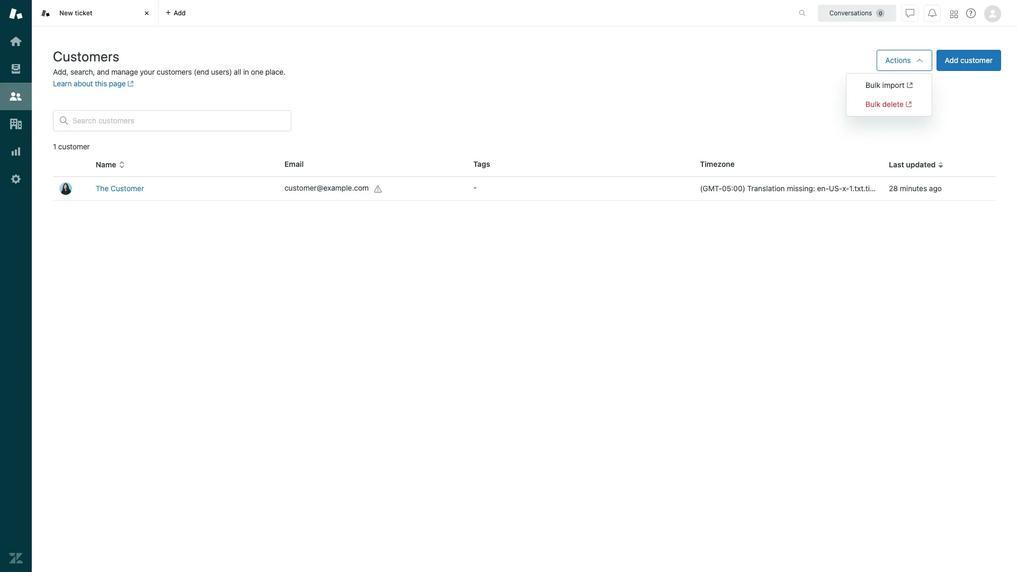 Task type: locate. For each thing, give the bounding box(es) containing it.
bulk import
[[866, 81, 905, 90]]

bulk for bulk delete
[[866, 100, 881, 109]]

add
[[946, 56, 959, 65]]

1 vertical spatial customer
[[58, 142, 90, 151]]

0 vertical spatial customer
[[961, 56, 994, 65]]

(opens in a new tab) image
[[904, 101, 913, 108]]

email
[[285, 160, 304, 169]]

1 horizontal spatial (opens in a new tab) image
[[905, 82, 914, 89]]

customers
[[53, 48, 120, 64]]

(opens in a new tab) image
[[126, 81, 134, 87], [905, 82, 914, 89]]

1 vertical spatial bulk
[[866, 100, 881, 109]]

(opens in a new tab) image down the manage
[[126, 81, 134, 87]]

1.txt.timezone.america_new_york
[[850, 184, 964, 193]]

(opens in a new tab) image for learn about this page
[[126, 81, 134, 87]]

bulk for bulk import
[[866, 81, 881, 90]]

en-
[[818, 184, 830, 193]]

button displays agent's chat status as invisible. image
[[907, 9, 915, 17]]

0 horizontal spatial (opens in a new tab) image
[[126, 81, 134, 87]]

menu
[[847, 73, 933, 117]]

Search customers field
[[73, 116, 285, 126]]

conversations
[[830, 9, 873, 17]]

get started image
[[9, 34, 23, 48]]

1 horizontal spatial customer
[[961, 56, 994, 65]]

zendesk support image
[[9, 7, 23, 21]]

notifications image
[[929, 9, 937, 17]]

customer inside button
[[961, 56, 994, 65]]

(opens in a new tab) image up (opens in a new tab) image
[[905, 82, 914, 89]]

about
[[74, 79, 93, 88]]

customer right "1"
[[58, 142, 90, 151]]

1 bulk from the top
[[866, 81, 881, 90]]

translation
[[748, 184, 786, 193]]

1
[[53, 142, 56, 151]]

your
[[140, 67, 155, 76]]

users)
[[211, 67, 232, 76]]

(opens in a new tab) image inside learn about this page link
[[126, 81, 134, 87]]

2 bulk from the top
[[866, 100, 881, 109]]

add customer
[[946, 56, 994, 65]]

customer
[[111, 184, 144, 193]]

(opens in a new tab) image for bulk import
[[905, 82, 914, 89]]

(end
[[194, 67, 209, 76]]

bulk import link
[[866, 81, 914, 90]]

in
[[243, 67, 249, 76]]

customers
[[157, 67, 192, 76]]

zendesk image
[[9, 552, 23, 566]]

(opens in a new tab) image inside bulk import 'link'
[[905, 82, 914, 89]]

learn
[[53, 79, 72, 88]]

customer for 1 customer
[[58, 142, 90, 151]]

main element
[[0, 0, 32, 573]]

0 vertical spatial bulk
[[866, 81, 881, 90]]

actions button
[[878, 50, 933, 71]]

import
[[883, 81, 905, 90]]

customer right add
[[961, 56, 994, 65]]

add,
[[53, 67, 68, 76]]

bulk
[[866, 81, 881, 90], [866, 100, 881, 109]]

bulk left import
[[866, 81, 881, 90]]

ago
[[930, 184, 943, 193]]

28
[[890, 184, 899, 193]]

actions
[[886, 56, 912, 65]]

last updated button
[[890, 160, 945, 170]]

manage
[[111, 67, 138, 76]]

customer@example.com
[[285, 184, 369, 193]]

conversations button
[[819, 5, 897, 21]]

28 minutes ago
[[890, 184, 943, 193]]

this
[[95, 79, 107, 88]]

0 horizontal spatial customer
[[58, 142, 90, 151]]

missing:
[[788, 184, 816, 193]]

bulk delete
[[866, 100, 904, 109]]

bulk left delete in the top right of the page
[[866, 100, 881, 109]]

x-
[[843, 184, 850, 193]]

last
[[890, 160, 905, 169]]

page
[[109, 79, 126, 88]]

admin image
[[9, 172, 23, 186]]

customer
[[961, 56, 994, 65], [58, 142, 90, 151]]



Task type: vqa. For each thing, say whether or not it's contained in the screenshot.
one
yes



Task type: describe. For each thing, give the bounding box(es) containing it.
05:00)
[[723, 184, 746, 193]]

new
[[59, 9, 73, 17]]

bulk delete link
[[866, 100, 913, 109]]

add button
[[159, 0, 192, 26]]

new ticket
[[59, 9, 93, 17]]

1 customer
[[53, 142, 90, 151]]

reporting image
[[9, 145, 23, 159]]

customer for add customer
[[961, 56, 994, 65]]

organizations image
[[9, 117, 23, 131]]

close image
[[142, 8, 152, 19]]

and
[[97, 67, 109, 76]]

(gmt-05:00) translation missing: en-us-x-1.txt.timezone.america_new_york
[[701, 184, 964, 193]]

learn about this page
[[53, 79, 126, 88]]

new ticket tab
[[32, 0, 159, 27]]

the customer link
[[96, 184, 144, 193]]

tags
[[474, 160, 491, 169]]

the customer
[[96, 184, 144, 193]]

-
[[474, 183, 477, 192]]

add
[[174, 9, 186, 17]]

updated
[[907, 160, 937, 169]]

timezone
[[701, 160, 735, 169]]

add customer button
[[937, 50, 1002, 71]]

all
[[234, 67, 241, 76]]

customers image
[[9, 90, 23, 103]]

us-
[[830, 184, 843, 193]]

place.
[[266, 67, 286, 76]]

tabs tab list
[[32, 0, 788, 27]]

(gmt-
[[701, 184, 723, 193]]

name button
[[96, 160, 125, 170]]

menu containing bulk import
[[847, 73, 933, 117]]

search,
[[70, 67, 95, 76]]

minutes
[[901, 184, 928, 193]]

get help image
[[967, 8, 977, 18]]

customers add, search, and manage your customers (end users) all in one place.
[[53, 48, 286, 76]]

the
[[96, 184, 109, 193]]

one
[[251, 67, 264, 76]]

delete
[[883, 100, 904, 109]]

unverified email image
[[374, 185, 383, 193]]

views image
[[9, 62, 23, 76]]

last updated
[[890, 160, 937, 169]]

learn about this page link
[[53, 79, 134, 88]]

name
[[96, 160, 116, 169]]

ticket
[[75, 9, 93, 17]]

zendesk products image
[[951, 10, 959, 18]]



